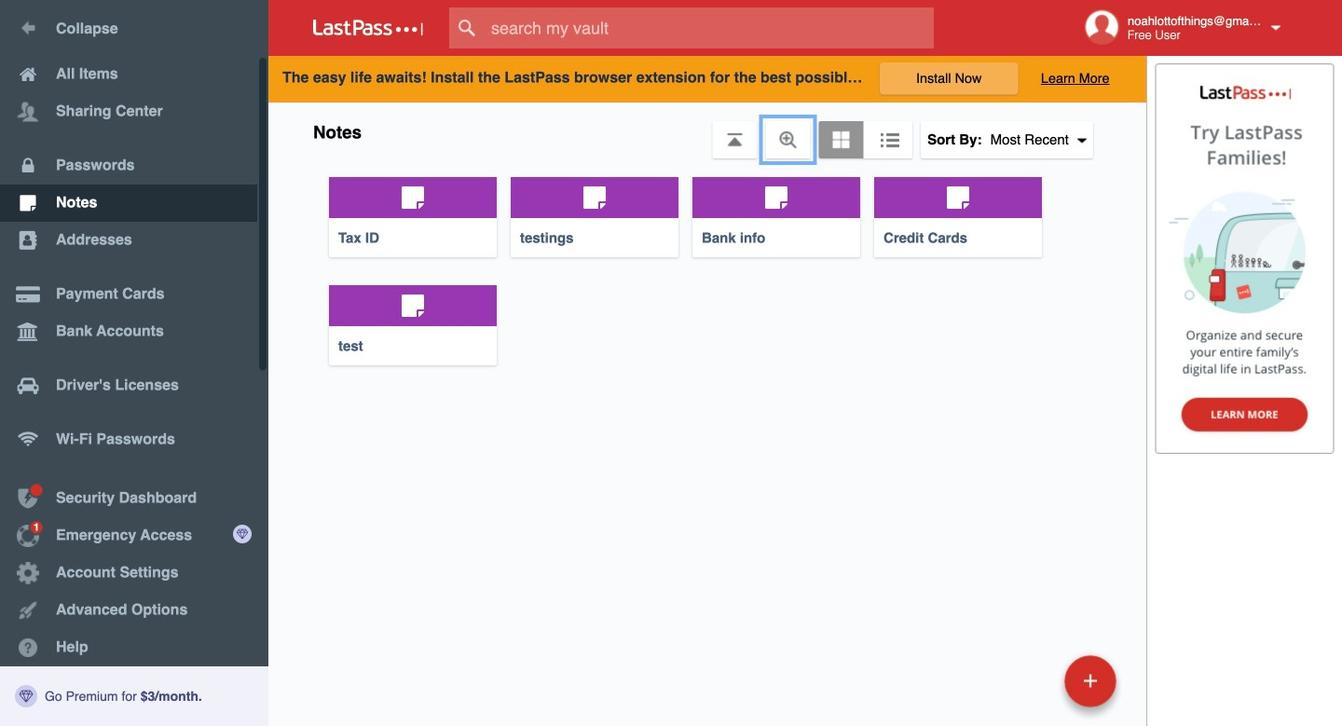 Task type: describe. For each thing, give the bounding box(es) containing it.
search my vault text field
[[450, 7, 971, 48]]

lastpass image
[[313, 20, 423, 36]]

vault options navigation
[[269, 103, 1147, 159]]



Task type: locate. For each thing, give the bounding box(es) containing it.
new item navigation
[[1059, 650, 1128, 727]]

main navigation navigation
[[0, 0, 269, 727]]

new item image
[[1085, 675, 1098, 688]]

Search search field
[[450, 7, 971, 48]]



Task type: vqa. For each thing, say whether or not it's contained in the screenshot.
text field
no



